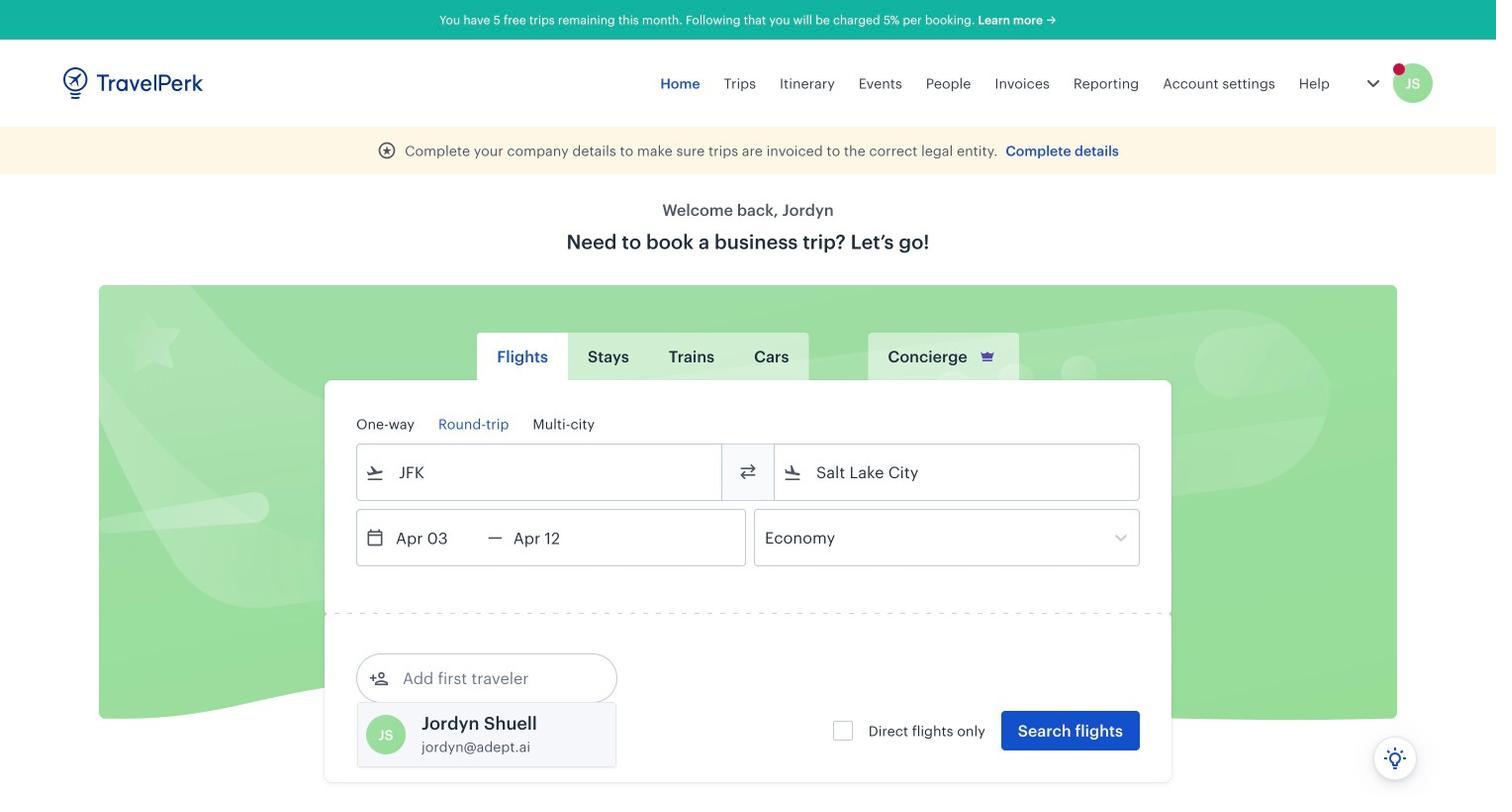 Task type: vqa. For each thing, say whether or not it's contained in the screenshot.
Return text field
yes



Task type: locate. For each thing, give the bounding box(es) containing it.
Depart text field
[[385, 510, 488, 565]]

Add first traveler search field
[[389, 662, 595, 694]]



Task type: describe. For each thing, give the bounding box(es) containing it.
From search field
[[385, 456, 696, 488]]

Return text field
[[503, 510, 606, 565]]

To search field
[[803, 456, 1114, 488]]



